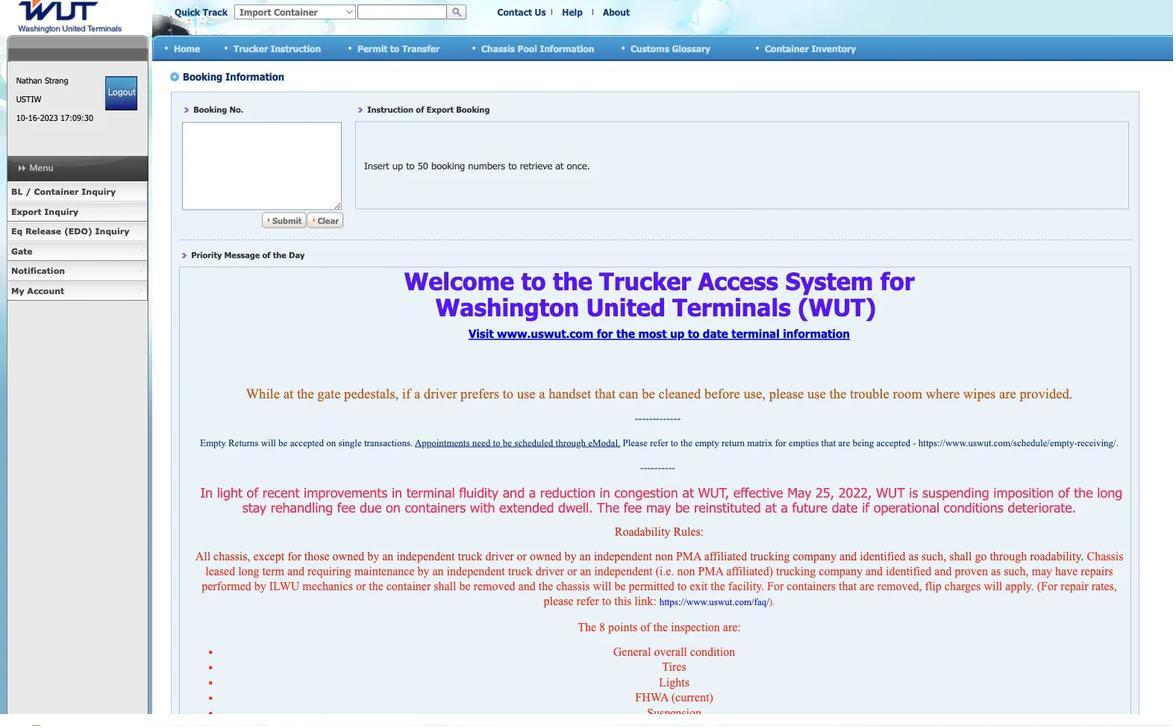 Task type: describe. For each thing, give the bounding box(es) containing it.
export inquiry link
[[7, 202, 148, 222]]

eq release (edo) inquiry
[[11, 226, 129, 236]]

bl
[[11, 187, 23, 197]]

my
[[11, 286, 24, 296]]

account
[[27, 286, 64, 296]]

to
[[390, 43, 399, 54]]

export
[[11, 206, 42, 216]]

login image
[[105, 76, 138, 110]]

help
[[562, 7, 583, 17]]

inquiry inside export inquiry "link"
[[44, 206, 78, 216]]

inquiry for container
[[82, 187, 116, 197]]

about link
[[603, 7, 630, 17]]

nathan strang
[[16, 75, 68, 85]]

10-16-2023 17:09:30
[[16, 113, 93, 123]]

notification
[[11, 266, 65, 276]]

1 vertical spatial container
[[34, 187, 79, 197]]

contact
[[497, 7, 532, 17]]

glossary
[[672, 43, 711, 54]]

container inventory
[[765, 43, 856, 54]]

trucker
[[234, 43, 268, 54]]

1 horizontal spatial container
[[765, 43, 809, 54]]

inquiry for (edo)
[[95, 226, 129, 236]]

transfer
[[402, 43, 440, 54]]

my account link
[[7, 281, 148, 301]]

chassis
[[481, 43, 515, 54]]

customs glossary
[[631, 43, 711, 54]]

information
[[540, 43, 594, 54]]

17:09:30
[[61, 113, 93, 123]]

ustiw
[[16, 94, 41, 104]]

eq release (edo) inquiry link
[[7, 222, 148, 241]]

chassis pool information
[[481, 43, 594, 54]]

(edo)
[[64, 226, 92, 236]]

permit
[[358, 43, 388, 54]]

us
[[535, 7, 546, 17]]

track
[[203, 7, 228, 17]]

instruction
[[271, 43, 321, 54]]



Task type: locate. For each thing, give the bounding box(es) containing it.
inquiry right (edo)
[[95, 226, 129, 236]]

10-
[[16, 113, 28, 123]]

2 vertical spatial inquiry
[[95, 226, 129, 236]]

eq
[[11, 226, 23, 236]]

0 vertical spatial container
[[765, 43, 809, 54]]

trucker instruction
[[234, 43, 321, 54]]

nathan
[[16, 75, 42, 85]]

about
[[603, 7, 630, 17]]

inventory
[[812, 43, 856, 54]]

export inquiry
[[11, 206, 78, 216]]

inquiry down bl / container inquiry
[[44, 206, 78, 216]]

None text field
[[358, 4, 447, 19]]

notification link
[[7, 261, 148, 281]]

my account
[[11, 286, 64, 296]]

inquiry inside eq release (edo) inquiry link
[[95, 226, 129, 236]]

0 vertical spatial inquiry
[[82, 187, 116, 197]]

/
[[25, 187, 31, 197]]

1 vertical spatial inquiry
[[44, 206, 78, 216]]

help link
[[562, 7, 583, 17]]

gate
[[11, 246, 33, 256]]

release
[[25, 226, 61, 236]]

contact us
[[497, 7, 546, 17]]

inquiry up export inquiry "link"
[[82, 187, 116, 197]]

home
[[174, 43, 200, 54]]

bl / container inquiry link
[[7, 182, 148, 202]]

bl / container inquiry
[[11, 187, 116, 197]]

container up export inquiry
[[34, 187, 79, 197]]

permit to transfer
[[358, 43, 440, 54]]

quick
[[175, 7, 200, 17]]

contact us link
[[497, 7, 546, 17]]

quick track
[[175, 7, 228, 17]]

inquiry inside bl / container inquiry link
[[82, 187, 116, 197]]

container left inventory
[[765, 43, 809, 54]]

container
[[765, 43, 809, 54], [34, 187, 79, 197]]

customs
[[631, 43, 669, 54]]

inquiry
[[82, 187, 116, 197], [44, 206, 78, 216], [95, 226, 129, 236]]

strang
[[45, 75, 68, 85]]

2023
[[40, 113, 58, 123]]

pool
[[518, 43, 537, 54]]

16-
[[28, 113, 40, 123]]

gate link
[[7, 241, 148, 261]]

0 horizontal spatial container
[[34, 187, 79, 197]]



Task type: vqa. For each thing, say whether or not it's contained in the screenshot.
the Release
yes



